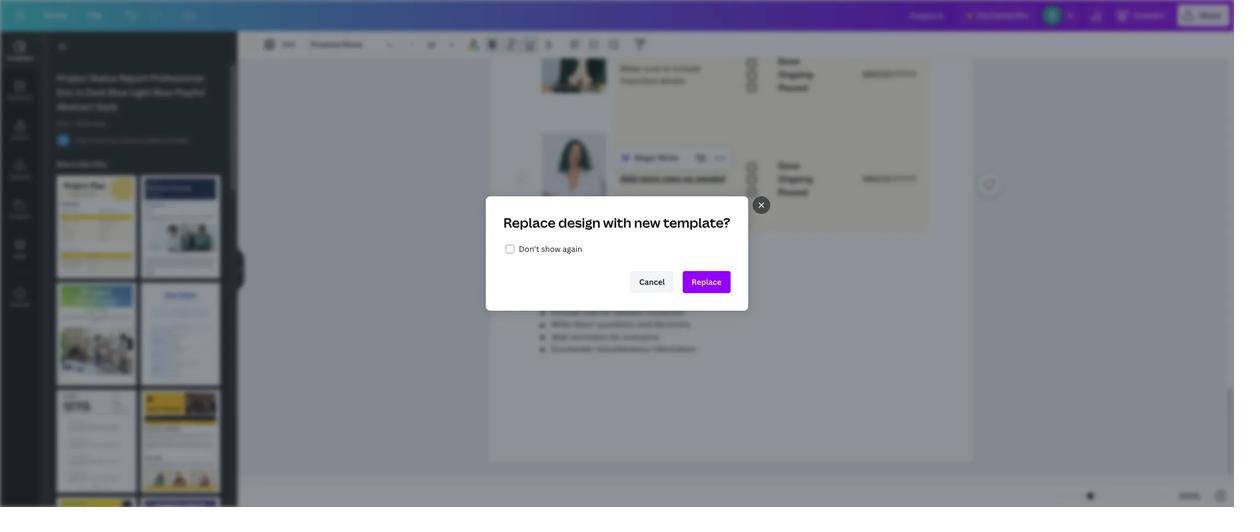 Task type: describe. For each thing, give the bounding box(es) containing it.
apps
[[13, 252, 27, 260]]

project plan professional doc in yellow black friendly corporate style image
[[57, 176, 136, 278]]

uploads button
[[0, 150, 40, 190]]

enumerate
[[551, 344, 593, 355]]

starred button
[[0, 278, 40, 318]]

write inside button
[[658, 153, 679, 163]]

1 vertical spatial canva
[[119, 135, 138, 145]]

doc inside project status report professional doc in dark blue light blue playful abstract style
[[57, 86, 74, 99]]

by
[[109, 135, 117, 145]]

magic
[[634, 153, 657, 163]]

auto size
[[76, 119, 105, 128]]

side panel tab list
[[0, 31, 40, 318]]

try canva pro button
[[958, 4, 1037, 26]]

style
[[96, 101, 118, 113]]

tv & film script professional doc in black and white agnostic style image
[[57, 390, 136, 493]]

light
[[130, 86, 151, 99]]

starred
[[10, 300, 30, 308]]

pro
[[1016, 10, 1028, 20]]

links
[[583, 307, 600, 318]]

report
[[119, 72, 149, 84]]

don't
[[519, 244, 540, 254]]

for
[[611, 332, 621, 343]]

professional
[[151, 72, 204, 84]]

studio
[[168, 135, 189, 145]]

brand
[[12, 133, 28, 141]]

hide image
[[237, 243, 244, 296]]

write inside provide links to relevant resources write down questions and decisions add reminders for everyone enumerate miscellaneous information
[[551, 319, 571, 330]]

with
[[603, 214, 632, 232]]

2 blue from the left
[[153, 86, 173, 99]]

magic write
[[634, 153, 679, 163]]

view more by canva creative studio button
[[74, 135, 189, 146]]

projects
[[9, 212, 31, 220]]

size
[[93, 119, 105, 128]]

project
[[57, 72, 88, 84]]

project status report professional doc in dark blue light blue playful abstract style
[[57, 72, 205, 113]]

to
[[603, 307, 610, 318]]

information
[[653, 344, 696, 355]]

magic write button
[[617, 149, 683, 167]]

canva creative studio element
[[57, 134, 70, 147]]

dark
[[86, 86, 106, 99]]

miscellaneous
[[596, 344, 650, 355]]

canva creative studio image
[[57, 134, 70, 147]]

new
[[634, 214, 661, 232]]

add
[[551, 332, 567, 343]]

elements button
[[0, 71, 40, 111]]

status
[[90, 72, 117, 84]]

abstract
[[57, 101, 94, 113]]

don't show again
[[519, 244, 582, 254]]

replace button
[[683, 271, 731, 293]]

creative
[[140, 135, 167, 145]]

try
[[977, 10, 989, 20]]

templates
[[6, 54, 34, 62]]

decisions
[[654, 319, 690, 330]]



Task type: locate. For each thing, give the bounding box(es) containing it.
0 vertical spatial doc
[[57, 86, 74, 99]]

questions
[[597, 319, 635, 330]]

canva right try
[[990, 10, 1014, 20]]

home
[[44, 10, 66, 20]]

templates button
[[0, 31, 40, 71]]

convert
[[1134, 10, 1164, 20]]

replace design with new template?
[[504, 214, 731, 232]]

write up "add" on the bottom left of page
[[551, 319, 571, 330]]

1 horizontal spatial canva
[[990, 10, 1014, 20]]

project overview doc in light green blue vibrant professional style image
[[57, 283, 136, 386]]

auto
[[76, 119, 92, 128]]

0 vertical spatial canva
[[990, 10, 1014, 20]]

write right magic
[[658, 153, 679, 163]]

doc up canva creative studio element at the top
[[57, 119, 69, 128]]

1 vertical spatial write
[[551, 319, 571, 330]]

1 horizontal spatial blue
[[153, 86, 173, 99]]

apps button
[[0, 229, 40, 269]]

this
[[93, 159, 107, 169]]

more
[[57, 159, 76, 169]]

reminders
[[570, 332, 608, 343]]

doc left "in"
[[57, 86, 74, 99]]

blue
[[108, 86, 128, 99], [153, 86, 173, 99]]

project proposal professional doc in yellow black color blocks style image
[[141, 390, 220, 493]]

projects button
[[0, 190, 40, 229]]

cancel
[[639, 277, 665, 287]]

like
[[78, 159, 91, 169]]

show
[[541, 244, 561, 254]]

canva
[[990, 10, 1014, 20], [119, 135, 138, 145]]

more
[[91, 135, 108, 145]]

1 vertical spatial replace
[[692, 277, 722, 287]]

0 horizontal spatial write
[[551, 319, 571, 330]]

brand button
[[0, 111, 40, 150]]

replace for replace
[[692, 277, 722, 287]]

replace
[[504, 214, 556, 232], [692, 277, 722, 287]]

group
[[402, 36, 461, 53]]

press release professional doc in purple pink gradient style image
[[141, 498, 220, 507]]

design brief professional doc in yellow black grey bold modern style image
[[57, 498, 136, 507]]

1 blue from the left
[[108, 86, 128, 99]]

resources
[[646, 307, 684, 318]]

down
[[574, 319, 595, 330]]

Design title text field
[[901, 4, 954, 26]]

2 doc from the top
[[57, 119, 69, 128]]

more like this
[[57, 159, 107, 169]]

0 horizontal spatial blue
[[108, 86, 128, 99]]

replace for replace design with new template?
[[504, 214, 556, 232]]

replace up don't
[[504, 214, 556, 232]]

canva inside main menu bar
[[990, 10, 1014, 20]]

canva right by at left top
[[119, 135, 138, 145]]

playful
[[175, 86, 205, 99]]

and
[[637, 319, 652, 330]]

uploads
[[9, 173, 31, 180]]

again
[[563, 244, 582, 254]]

blue down professional
[[153, 86, 173, 99]]

1 vertical spatial doc
[[57, 119, 69, 128]]

convert button
[[1112, 4, 1173, 26]]

replace right cancel
[[692, 277, 722, 287]]

write
[[658, 153, 679, 163], [551, 319, 571, 330]]

everyone
[[623, 332, 660, 343]]

design
[[559, 214, 601, 232]]

doc
[[57, 86, 74, 99], [57, 119, 69, 128]]

relevant
[[613, 307, 644, 318]]

1 doc from the top
[[57, 86, 74, 99]]

provide
[[551, 307, 581, 318]]

1 horizontal spatial replace
[[692, 277, 722, 287]]

home link
[[35, 4, 75, 26]]

elements
[[7, 94, 32, 101]]

None text field
[[490, 0, 974, 463], [743, 161, 764, 198], [490, 0, 974, 463], [743, 161, 764, 198]]

one pager doc in black and white blue light blue classic professional style image
[[141, 283, 220, 386]]

0 vertical spatial write
[[658, 153, 679, 163]]

try canva pro
[[977, 10, 1028, 20]]

1 horizontal spatial write
[[658, 153, 679, 163]]

view more by canva creative studio
[[74, 135, 189, 145]]

main menu bar
[[0, 0, 1234, 31]]

replace inside button
[[692, 277, 722, 287]]

business proposal professional doc in dark blue green abstract professional style image
[[141, 176, 220, 278]]

None text field
[[743, 56, 764, 93], [541, 125, 606, 221], [743, 56, 764, 93], [541, 125, 606, 221]]

0 horizontal spatial canva
[[119, 135, 138, 145]]

template?
[[664, 214, 731, 232]]

0 horizontal spatial replace
[[504, 214, 556, 232]]

0 vertical spatial replace
[[504, 214, 556, 232]]

blue up "style"
[[108, 86, 128, 99]]

cancel button
[[630, 271, 674, 293]]

view
[[74, 135, 89, 145]]

in
[[76, 86, 84, 99]]

provide links to relevant resources write down questions and decisions add reminders for everyone enumerate miscellaneous information
[[551, 307, 696, 355]]



Task type: vqa. For each thing, say whether or not it's contained in the screenshot.
bottom our
no



